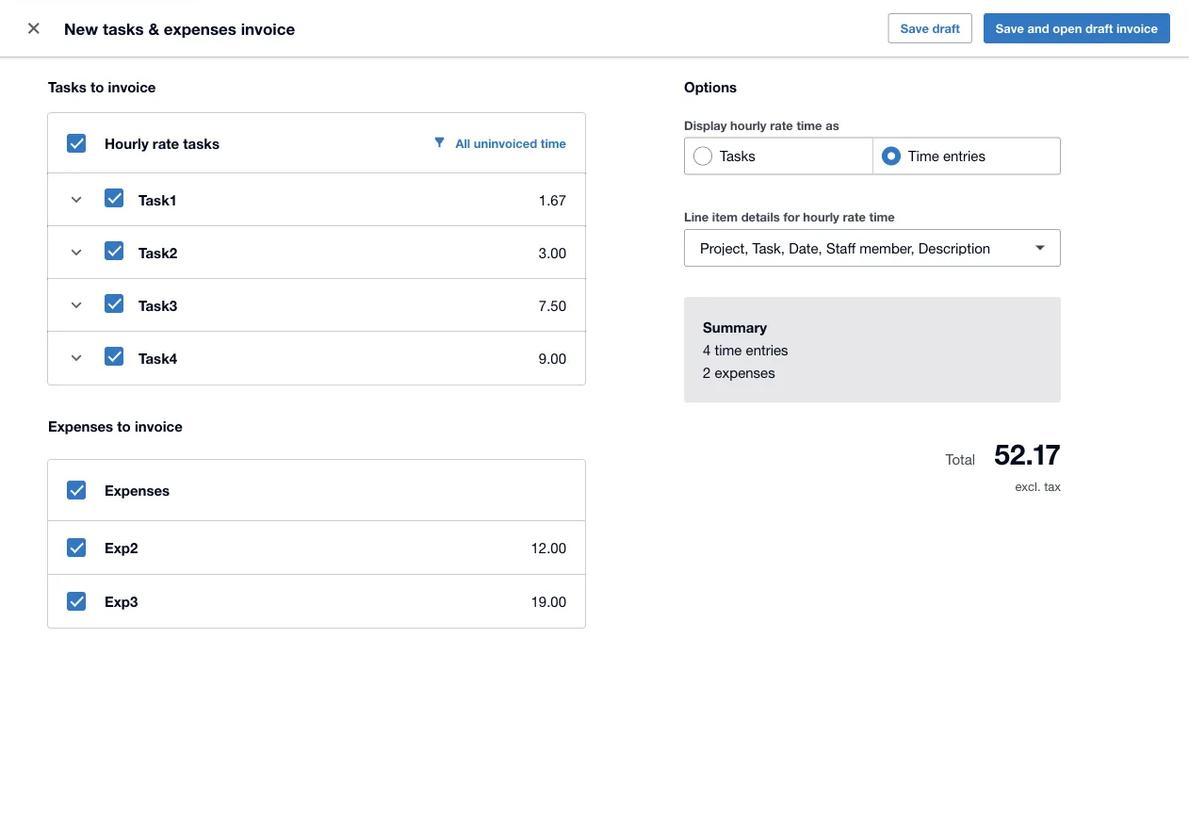 Task type: describe. For each thing, give the bounding box(es) containing it.
12.00
[[531, 539, 566, 556]]

toggle button for task1
[[57, 181, 95, 219]]

expenses inside summary 4 time entries 2 expenses
[[715, 364, 775, 380]]

project, task, date, staff member, description
[[700, 239, 991, 256]]

draft inside 'button'
[[1086, 21, 1113, 35]]

save for save draft
[[901, 21, 929, 35]]

item
[[712, 210, 738, 224]]

2
[[703, 364, 711, 380]]

invoice inside 'button'
[[1117, 21, 1158, 35]]

tax
[[1044, 479, 1061, 493]]

7.50
[[539, 297, 566, 314]]

to for tasks
[[90, 78, 104, 95]]

save and open draft invoice
[[996, 21, 1158, 35]]

project,
[[700, 239, 749, 256]]

time up the "member,"
[[870, 210, 895, 224]]

display hourly rate time as
[[684, 118, 839, 132]]

expenses for expenses to invoice
[[48, 418, 113, 434]]

options
[[684, 78, 737, 95]]

all uninvoiced time
[[456, 136, 566, 150]]

time entries
[[909, 148, 986, 164]]

close image
[[15, 9, 53, 47]]

tasks to invoice
[[48, 78, 156, 95]]

open
[[1053, 21, 1082, 35]]

time inside popup button
[[541, 136, 566, 150]]

as
[[826, 118, 839, 132]]

9.00
[[539, 350, 566, 366]]

member,
[[860, 239, 915, 256]]

time
[[909, 148, 939, 164]]

excl. tax
[[1015, 479, 1061, 493]]

exp2
[[105, 539, 138, 556]]

project, task, date, staff member, description button
[[684, 229, 1061, 267]]

description
[[919, 239, 991, 256]]

time inside summary 4 time entries 2 expenses
[[715, 341, 742, 358]]

time left "as" at the top right of page
[[797, 118, 822, 132]]

toggle button for task4
[[57, 339, 95, 377]]

3.00
[[539, 244, 566, 261]]

52.17 dialog
[[0, 0, 1189, 835]]

&
[[148, 19, 159, 38]]

hourly
[[105, 135, 149, 152]]

and
[[1028, 21, 1050, 35]]

toggle image
[[71, 355, 82, 361]]

all uninvoiced time button
[[424, 128, 578, 158]]

1 horizontal spatial rate
[[770, 118, 793, 132]]

svg image
[[88, 74, 97, 79]]

line item details for hourly rate time
[[684, 210, 895, 224]]

task1
[[139, 191, 177, 208]]

0 horizontal spatial expenses
[[164, 19, 236, 38]]

display hourly rate time as group
[[684, 137, 1061, 175]]

toggle image for task3
[[71, 302, 82, 309]]

total
[[946, 451, 976, 467]]

date,
[[789, 239, 823, 256]]

uninvoiced
[[474, 136, 537, 150]]

entries inside display hourly rate time as group
[[943, 148, 986, 164]]

details
[[741, 210, 780, 224]]



Task type: vqa. For each thing, say whether or not it's contained in the screenshot.
the rightmost WILL
no



Task type: locate. For each thing, give the bounding box(es) containing it.
task,
[[753, 239, 785, 256]]

entries down summary
[[746, 341, 788, 358]]

staff
[[827, 239, 856, 256]]

save
[[901, 21, 929, 35], [996, 21, 1024, 35]]

entries
[[943, 148, 986, 164], [746, 341, 788, 358]]

4 toggle button from the top
[[57, 339, 95, 377]]

1 horizontal spatial hourly
[[803, 210, 840, 224]]

for
[[784, 210, 800, 224]]

company
[[25, 67, 83, 84]]

toggle button left task1
[[57, 181, 95, 219]]

expenses to invoice
[[48, 418, 183, 434]]

0 vertical spatial expenses
[[164, 19, 236, 38]]

tasks for tasks
[[720, 148, 756, 164]]

expenses right 2
[[715, 364, 775, 380]]

toggle image
[[71, 197, 82, 203], [71, 249, 82, 256], [71, 302, 82, 309]]

excl.
[[1015, 479, 1041, 493]]

summary 4 time entries 2 expenses
[[703, 319, 788, 380]]

0 vertical spatial rate
[[770, 118, 793, 132]]

toggle button
[[57, 181, 95, 219], [57, 234, 95, 271], [57, 287, 95, 324], [57, 339, 95, 377]]

3 toggle image from the top
[[71, 302, 82, 309]]

save and open draft invoice button
[[984, 13, 1171, 43]]

toggle button up toggle icon
[[57, 287, 95, 324]]

save inside 'button'
[[996, 21, 1024, 35]]

new tasks & expenses invoice
[[64, 19, 295, 38]]

draft inside button
[[933, 21, 960, 35]]

1 vertical spatial hourly
[[803, 210, 840, 224]]

1 toggle button from the top
[[57, 181, 95, 219]]

expenses right &
[[164, 19, 236, 38]]

entries right time in the top right of the page
[[943, 148, 986, 164]]

hourly right for
[[803, 210, 840, 224]]

3 toggle button from the top
[[57, 287, 95, 324]]

0 vertical spatial tasks
[[48, 78, 87, 95]]

rate left "as" at the top right of page
[[770, 118, 793, 132]]

2 save from the left
[[996, 21, 1024, 35]]

0 horizontal spatial draft
[[933, 21, 960, 35]]

expenses
[[48, 418, 113, 434], [105, 482, 170, 499]]

hourly rate tasks
[[105, 135, 220, 152]]

1 vertical spatial expenses
[[715, 364, 775, 380]]

tasks for tasks to invoice
[[48, 78, 87, 95]]

to
[[90, 78, 104, 95], [117, 418, 131, 434]]

tasks
[[103, 19, 144, 38], [183, 135, 220, 152]]

toggle button up the 'expenses to invoice' at the left of page
[[57, 339, 95, 377]]

tasks
[[48, 78, 87, 95], [720, 148, 756, 164]]

expenses down toggle icon
[[48, 418, 113, 434]]

draft
[[933, 21, 960, 35], [1086, 21, 1113, 35]]

tasks right hourly
[[183, 135, 220, 152]]

expenses for expenses
[[105, 482, 170, 499]]

entries inside summary 4 time entries 2 expenses
[[746, 341, 788, 358]]

expenses up the 'exp2'
[[105, 482, 170, 499]]

toggle image for task2
[[71, 249, 82, 256]]

2 draft from the left
[[1086, 21, 1113, 35]]

0 horizontal spatial tasks
[[48, 78, 87, 95]]

0 vertical spatial hourly
[[731, 118, 767, 132]]

1 vertical spatial entries
[[746, 341, 788, 358]]

rate right hourly
[[153, 135, 179, 152]]

1 horizontal spatial tasks
[[720, 148, 756, 164]]

2 vertical spatial rate
[[843, 210, 866, 224]]

0 horizontal spatial save
[[901, 21, 929, 35]]

tasks inside display hourly rate time as group
[[720, 148, 756, 164]]

invoice
[[241, 19, 295, 38], [1117, 21, 1158, 35], [108, 78, 156, 95], [135, 418, 183, 434]]

52.17
[[995, 436, 1061, 470]]

1 vertical spatial expenses
[[105, 482, 170, 499]]

draft left and
[[933, 21, 960, 35]]

0 horizontal spatial entries
[[746, 341, 788, 358]]

2 vertical spatial toggle image
[[71, 302, 82, 309]]

0 horizontal spatial to
[[90, 78, 104, 95]]

1 draft from the left
[[933, 21, 960, 35]]

hourly
[[731, 118, 767, 132], [803, 210, 840, 224]]

line
[[684, 210, 709, 224]]

1 horizontal spatial save
[[996, 21, 1024, 35]]

2 toggle button from the top
[[57, 234, 95, 271]]

19.00
[[531, 593, 566, 610]]

2 toggle image from the top
[[71, 249, 82, 256]]

1 horizontal spatial to
[[117, 418, 131, 434]]

task4
[[139, 350, 177, 367]]

hourly right display
[[731, 118, 767, 132]]

0 vertical spatial expenses
[[48, 418, 113, 434]]

1 toggle image from the top
[[71, 197, 82, 203]]

new
[[64, 19, 98, 38]]

1 horizontal spatial draft
[[1086, 21, 1113, 35]]

company button
[[0, 47, 118, 104]]

tasks left svg image
[[48, 78, 87, 95]]

time right 4
[[715, 341, 742, 358]]

tasks left &
[[103, 19, 144, 38]]

0 horizontal spatial rate
[[153, 135, 179, 152]]

4
[[703, 341, 711, 358]]

toggle image left task2
[[71, 249, 82, 256]]

2 horizontal spatial rate
[[843, 210, 866, 224]]

1 vertical spatial toggle image
[[71, 249, 82, 256]]

time
[[797, 118, 822, 132], [541, 136, 566, 150], [870, 210, 895, 224], [715, 341, 742, 358]]

0 vertical spatial to
[[90, 78, 104, 95]]

all
[[456, 136, 470, 150]]

1 save from the left
[[901, 21, 929, 35]]

rate
[[770, 118, 793, 132], [153, 135, 179, 152], [843, 210, 866, 224]]

toggle button for task2
[[57, 234, 95, 271]]

save for save and open draft invoice
[[996, 21, 1024, 35]]

0 vertical spatial tasks
[[103, 19, 144, 38]]

1 vertical spatial tasks
[[183, 135, 220, 152]]

time right uninvoiced
[[541, 136, 566, 150]]

exp3
[[105, 593, 138, 610]]

rate up project, task, date, staff member, description
[[843, 210, 866, 224]]

toggle button for task3
[[57, 287, 95, 324]]

0 horizontal spatial tasks
[[103, 19, 144, 38]]

1 vertical spatial rate
[[153, 135, 179, 152]]

display
[[684, 118, 727, 132]]

expenses
[[164, 19, 236, 38], [715, 364, 775, 380]]

tasks down display hourly rate time as
[[720, 148, 756, 164]]

0 horizontal spatial hourly
[[731, 118, 767, 132]]

1 vertical spatial tasks
[[720, 148, 756, 164]]

task3
[[139, 297, 177, 314]]

task2
[[139, 244, 177, 261]]

toggle button left task2
[[57, 234, 95, 271]]

0 vertical spatial entries
[[943, 148, 986, 164]]

to for expenses
[[117, 418, 131, 434]]

0 vertical spatial toggle image
[[71, 197, 82, 203]]

1 horizontal spatial entries
[[943, 148, 986, 164]]

1 horizontal spatial tasks
[[183, 135, 220, 152]]

toggle image up toggle icon
[[71, 302, 82, 309]]

1 vertical spatial to
[[117, 418, 131, 434]]

summary
[[703, 319, 767, 336]]

save draft button
[[889, 13, 973, 43]]

save draft
[[901, 21, 960, 35]]

1.67
[[539, 192, 566, 208]]

toggle image for task1
[[71, 197, 82, 203]]

toggle image left task1
[[71, 197, 82, 203]]

save inside button
[[901, 21, 929, 35]]

draft right open
[[1086, 21, 1113, 35]]

1 horizontal spatial expenses
[[715, 364, 775, 380]]



